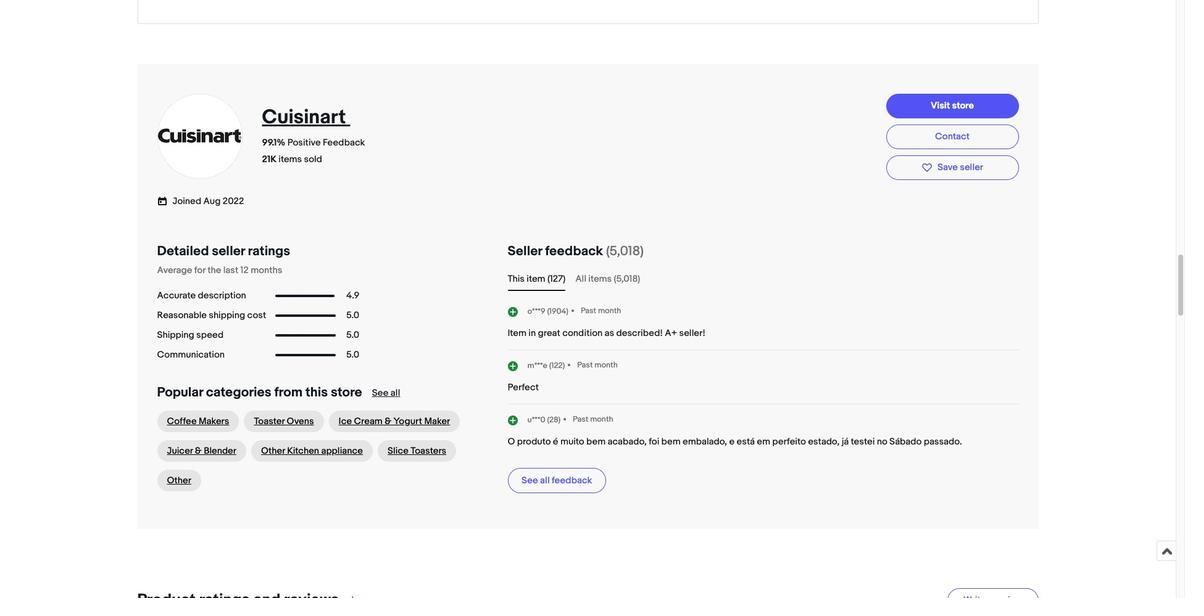 Task type: describe. For each thing, give the bounding box(es) containing it.
other for other kitchen appliance
[[261, 445, 285, 457]]

muito
[[560, 436, 584, 448]]

em
[[757, 436, 770, 448]]

2022
[[223, 196, 244, 208]]

positive
[[287, 137, 321, 149]]

the
[[207, 265, 221, 276]]

perfect
[[508, 382, 539, 394]]

juicer & blender
[[167, 445, 236, 457]]

slice toasters link
[[378, 441, 456, 462]]

condition
[[562, 328, 603, 339]]

sábado
[[890, 436, 922, 448]]

save seller button
[[886, 156, 1019, 180]]

categories
[[206, 385, 271, 401]]

1 vertical spatial month
[[595, 361, 618, 371]]

described!
[[616, 328, 663, 339]]

(127)
[[547, 273, 566, 285]]

item in great condition as described! a+ seller!
[[508, 328, 705, 339]]

this
[[305, 385, 328, 401]]

joined aug 2022
[[173, 196, 244, 208]]

reasonable
[[157, 310, 207, 322]]

ice
[[339, 416, 352, 428]]

1 bem from the left
[[586, 436, 606, 448]]

(28)
[[547, 416, 561, 425]]

& inside ice cream & yogurt maker link
[[385, 416, 391, 428]]

slice
[[388, 445, 409, 457]]

item
[[508, 328, 527, 339]]

5.0 for shipping
[[346, 310, 359, 322]]

o***9 (1904)
[[527, 307, 568, 317]]

description
[[198, 290, 246, 302]]

month for as
[[598, 306, 621, 316]]

(5,018) for all items (5,018)
[[614, 273, 640, 285]]

feedback inside see all feedback link
[[552, 475, 592, 487]]

coffee
[[167, 416, 197, 428]]

communication
[[157, 349, 225, 361]]

slice toasters
[[388, 445, 446, 457]]

embalado,
[[683, 436, 727, 448]]

makers
[[199, 416, 229, 428]]

u***0
[[527, 416, 545, 425]]

coffee makers link
[[157, 411, 239, 433]]

accurate
[[157, 290, 196, 302]]

cuisinart
[[262, 106, 346, 130]]

produto
[[517, 436, 551, 448]]

visit store link
[[886, 94, 1019, 119]]

past month for as
[[581, 306, 621, 316]]

detailed seller ratings
[[157, 244, 290, 260]]

0 vertical spatial feedback
[[545, 244, 603, 260]]

contact link
[[886, 125, 1019, 149]]

this
[[508, 273, 525, 285]]

save seller
[[938, 162, 983, 174]]

joined
[[173, 196, 201, 208]]

this item (127)
[[508, 273, 566, 285]]

u***0 (28)
[[527, 416, 561, 425]]

see all
[[372, 387, 400, 399]]

seller for detailed
[[212, 244, 245, 260]]

12
[[240, 265, 249, 276]]

shipping speed
[[157, 330, 224, 341]]

m***e (122)
[[527, 361, 565, 371]]

average
[[157, 265, 192, 276]]

(5,018) for seller feedback (5,018)
[[606, 244, 644, 260]]

cream
[[354, 416, 383, 428]]

see all feedback link
[[508, 468, 606, 494]]

kitchen
[[287, 445, 319, 457]]

other for other
[[167, 475, 191, 487]]

reasonable shipping cost
[[157, 310, 266, 322]]

5.0 for speed
[[346, 330, 359, 341]]

m***e
[[527, 361, 548, 371]]

toasters
[[411, 445, 446, 457]]

average for the last 12 months
[[157, 265, 282, 276]]

detailed
[[157, 244, 209, 260]]

passado.
[[924, 436, 962, 448]]

ice cream & yogurt maker link
[[329, 411, 460, 433]]

seller feedback (5,018)
[[508, 244, 644, 260]]

accurate description
[[157, 290, 246, 302]]

see for see all feedback
[[522, 475, 538, 487]]

é
[[553, 436, 558, 448]]

shipping
[[209, 310, 245, 322]]

coffee makers
[[167, 416, 229, 428]]

items inside 99.1% positive feedback 21k items sold
[[279, 154, 302, 166]]

ovens
[[287, 416, 314, 428]]



Task type: vqa. For each thing, say whether or not it's contained in the screenshot.
1st to
no



Task type: locate. For each thing, give the bounding box(es) containing it.
popular
[[157, 385, 203, 401]]

cost
[[247, 310, 266, 322]]

toaster ovens
[[254, 416, 314, 428]]

0 vertical spatial past month
[[581, 306, 621, 316]]

& right juicer
[[195, 445, 202, 457]]

month up acabado,
[[590, 415, 613, 425]]

2 5.0 from the top
[[346, 330, 359, 341]]

past for muito
[[573, 415, 588, 425]]

(5,018) inside tab list
[[614, 273, 640, 285]]

item
[[527, 273, 545, 285]]

& inside juicer & blender link
[[195, 445, 202, 457]]

see down 'produto'
[[522, 475, 538, 487]]

1 vertical spatial all
[[540, 475, 550, 487]]

other kitchen appliance
[[261, 445, 363, 457]]

1 vertical spatial see
[[522, 475, 538, 487]]

seller!
[[679, 328, 705, 339]]

cuisinart link
[[262, 106, 350, 130]]

1 vertical spatial store
[[331, 385, 362, 401]]

2 vertical spatial month
[[590, 415, 613, 425]]

1 horizontal spatial all
[[540, 475, 550, 487]]

past
[[581, 306, 596, 316], [577, 361, 593, 371], [573, 415, 588, 425]]

1 vertical spatial (5,018)
[[614, 273, 640, 285]]

items right 21k
[[279, 154, 302, 166]]

0 vertical spatial (5,018)
[[606, 244, 644, 260]]

feedback
[[545, 244, 603, 260], [552, 475, 592, 487]]

0 horizontal spatial see
[[372, 387, 389, 399]]

acabado,
[[608, 436, 647, 448]]

seller inside save seller button
[[960, 162, 983, 174]]

99.1%
[[262, 137, 285, 149]]

all up ice cream & yogurt maker link
[[391, 387, 400, 399]]

past up condition at bottom
[[581, 306, 596, 316]]

from
[[274, 385, 303, 401]]

tab list
[[508, 272, 1019, 286]]

3 5.0 from the top
[[346, 349, 359, 361]]

visit store
[[931, 100, 974, 111]]

visit
[[931, 100, 950, 111]]

see all link
[[372, 387, 400, 399]]

juicer & blender link
[[157, 441, 246, 462]]

seller
[[960, 162, 983, 174], [212, 244, 245, 260]]

items right the all
[[588, 273, 612, 285]]

seller
[[508, 244, 542, 260]]

feedback
[[323, 137, 365, 149]]

other down juicer
[[167, 475, 191, 487]]

o
[[508, 436, 515, 448]]

0 vertical spatial &
[[385, 416, 391, 428]]

testei
[[851, 436, 875, 448]]

feedback down muito
[[552, 475, 592, 487]]

5.0
[[346, 310, 359, 322], [346, 330, 359, 341], [346, 349, 359, 361]]

99.1% positive feedback 21k items sold
[[262, 137, 365, 166]]

items
[[279, 154, 302, 166], [588, 273, 612, 285]]

1 vertical spatial past month
[[577, 361, 618, 371]]

as
[[605, 328, 614, 339]]

0 horizontal spatial other
[[167, 475, 191, 487]]

all
[[575, 273, 586, 285]]

toaster ovens link
[[244, 411, 324, 433]]

see for see all
[[372, 387, 389, 399]]

0 horizontal spatial items
[[279, 154, 302, 166]]

0 vertical spatial month
[[598, 306, 621, 316]]

já
[[842, 436, 849, 448]]

other down the toaster
[[261, 445, 285, 457]]

shipping
[[157, 330, 194, 341]]

2 vertical spatial 5.0
[[346, 349, 359, 361]]

past for condition
[[581, 306, 596, 316]]

(1904)
[[547, 307, 568, 317]]

for
[[194, 265, 205, 276]]

past month for bem
[[573, 415, 613, 425]]

all
[[391, 387, 400, 399], [540, 475, 550, 487]]

(5,018) up "all items (5,018)"
[[606, 244, 644, 260]]

see all feedback
[[522, 475, 592, 487]]

0 vertical spatial past
[[581, 306, 596, 316]]

o produto é muito bem acabado, foi bem embalado, e está em perfeito estado, já testei no sábado passado.
[[508, 436, 962, 448]]

all for see all
[[391, 387, 400, 399]]

1 horizontal spatial &
[[385, 416, 391, 428]]

juicer
[[167, 445, 193, 457]]

o***9
[[527, 307, 545, 317]]

0 vertical spatial see
[[372, 387, 389, 399]]

0 vertical spatial seller
[[960, 162, 983, 174]]

all down 'produto'
[[540, 475, 550, 487]]

past month up muito
[[573, 415, 613, 425]]

(122)
[[549, 361, 565, 371]]

1 vertical spatial feedback
[[552, 475, 592, 487]]

see up cream
[[372, 387, 389, 399]]

0 horizontal spatial &
[[195, 445, 202, 457]]

foi
[[649, 436, 659, 448]]

0 vertical spatial all
[[391, 387, 400, 399]]

0 vertical spatial store
[[952, 100, 974, 111]]

past month up item in great condition as described! a+ seller! on the bottom of the page
[[581, 306, 621, 316]]

toaster
[[254, 416, 285, 428]]

contact
[[935, 131, 970, 142]]

speed
[[196, 330, 224, 341]]

perfeito
[[772, 436, 806, 448]]

1 vertical spatial items
[[588, 273, 612, 285]]

0 horizontal spatial bem
[[586, 436, 606, 448]]

bem right foi
[[661, 436, 681, 448]]

1 horizontal spatial bem
[[661, 436, 681, 448]]

other kitchen appliance link
[[251, 441, 373, 462]]

1 vertical spatial &
[[195, 445, 202, 457]]

ratings
[[248, 244, 290, 260]]

yogurt
[[394, 416, 422, 428]]

in
[[529, 328, 536, 339]]

month down item in great condition as described! a+ seller! on the bottom of the page
[[595, 361, 618, 371]]

1 horizontal spatial other
[[261, 445, 285, 457]]

tab list containing this item (127)
[[508, 272, 1019, 286]]

other link
[[157, 470, 201, 492]]

(5,018) right the all
[[614, 273, 640, 285]]

e
[[729, 436, 735, 448]]

last
[[223, 265, 238, 276]]

1 horizontal spatial items
[[588, 273, 612, 285]]

text__icon wrapper image
[[157, 195, 173, 207]]

months
[[251, 265, 282, 276]]

2 bem from the left
[[661, 436, 681, 448]]

0 vertical spatial 5.0
[[346, 310, 359, 322]]

1 5.0 from the top
[[346, 310, 359, 322]]

blender
[[204, 445, 236, 457]]

cuisinart image
[[156, 93, 243, 180]]

2 vertical spatial past
[[573, 415, 588, 425]]

no
[[877, 436, 887, 448]]

store up ice
[[331, 385, 362, 401]]

past right (122)
[[577, 361, 593, 371]]

1 horizontal spatial store
[[952, 100, 974, 111]]

ice cream & yogurt maker
[[339, 416, 450, 428]]

month up "as"
[[598, 306, 621, 316]]

feedback up the all
[[545, 244, 603, 260]]

seller up last
[[212, 244, 245, 260]]

see
[[372, 387, 389, 399], [522, 475, 538, 487]]

seller right save
[[960, 162, 983, 174]]

1 vertical spatial past
[[577, 361, 593, 371]]

2 vertical spatial past month
[[573, 415, 613, 425]]

past up muito
[[573, 415, 588, 425]]

popular categories from this store
[[157, 385, 362, 401]]

aug
[[203, 196, 221, 208]]

all for see all feedback
[[540, 475, 550, 487]]

1 horizontal spatial seller
[[960, 162, 983, 174]]

other inside "link"
[[261, 445, 285, 457]]

0 horizontal spatial all
[[391, 387, 400, 399]]

bem right muito
[[586, 436, 606, 448]]

estado,
[[808, 436, 840, 448]]

21k
[[262, 154, 277, 166]]

month for bem
[[590, 415, 613, 425]]

(5,018)
[[606, 244, 644, 260], [614, 273, 640, 285]]

save
[[938, 162, 958, 174]]

store right visit
[[952, 100, 974, 111]]

store
[[952, 100, 974, 111], [331, 385, 362, 401]]

& right cream
[[385, 416, 391, 428]]

0 vertical spatial other
[[261, 445, 285, 457]]

1 horizontal spatial see
[[522, 475, 538, 487]]

appliance
[[321, 445, 363, 457]]

0 vertical spatial items
[[279, 154, 302, 166]]

seller for save
[[960, 162, 983, 174]]

0 horizontal spatial seller
[[212, 244, 245, 260]]

0 horizontal spatial store
[[331, 385, 362, 401]]

1 vertical spatial seller
[[212, 244, 245, 260]]

past month down item in great condition as described! a+ seller! on the bottom of the page
[[577, 361, 618, 371]]

1 vertical spatial other
[[167, 475, 191, 487]]

1 vertical spatial 5.0
[[346, 330, 359, 341]]

a+
[[665, 328, 677, 339]]

4.9
[[346, 290, 359, 302]]

past month
[[581, 306, 621, 316], [577, 361, 618, 371], [573, 415, 613, 425]]



